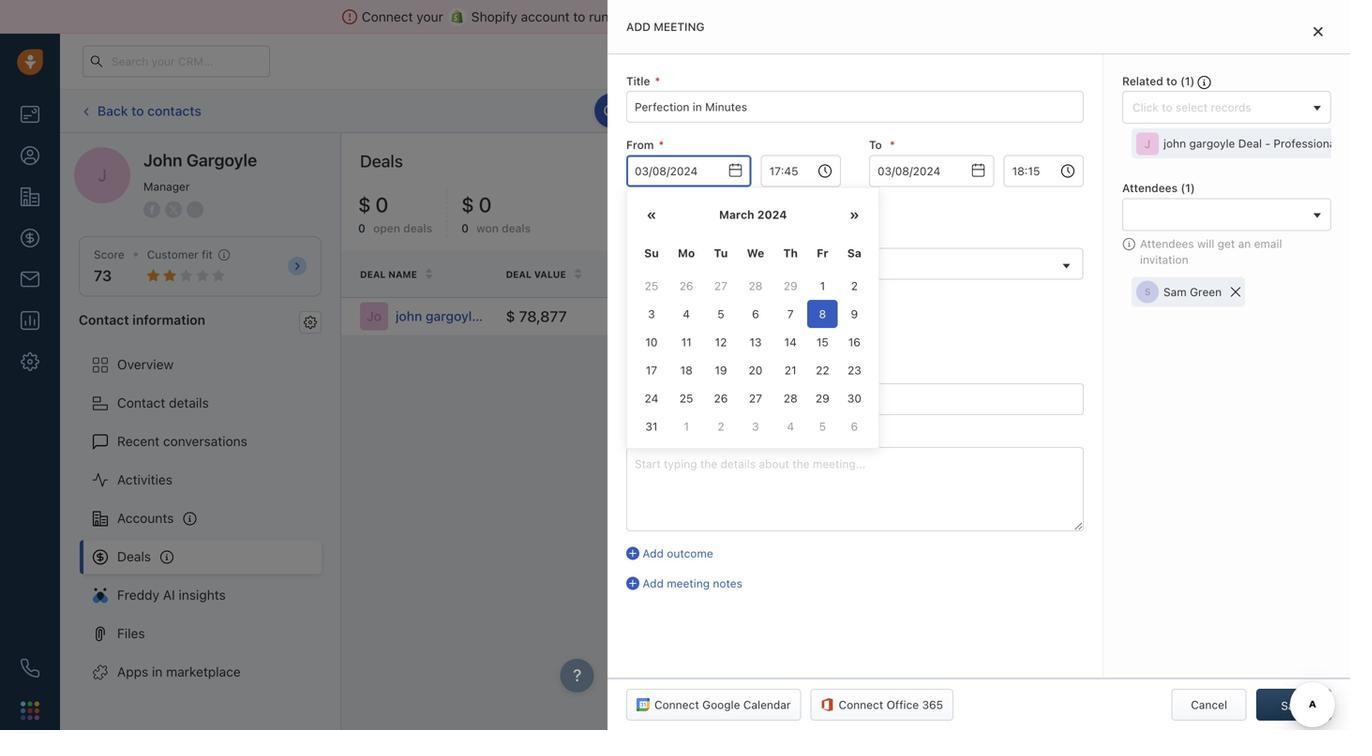 Task type: vqa. For each thing, say whether or not it's contained in the screenshot.


Task type: describe. For each thing, give the bounding box(es) containing it.
call link
[[694, 95, 751, 127]]

connect office 365
[[839, 699, 943, 712]]

deal for deal value
[[506, 269, 532, 280]]

1 vertical spatial 29
[[816, 392, 830, 405]]

0 horizontal spatial 6
[[752, 307, 759, 320]]

john gargoyle deal - professional se
[[1164, 137, 1350, 150]]

back
[[98, 103, 128, 118]]

16
[[848, 335, 861, 349]]

score 73
[[94, 248, 124, 285]]

phone element
[[11, 650, 49, 687]]

0 horizontal spatial 26
[[680, 279, 693, 292]]

apps
[[117, 664, 148, 680]]

23
[[848, 364, 861, 377]]

connect for connect zoom
[[655, 329, 699, 342]]

1 vertical spatial add deal button
[[1246, 152, 1332, 184]]

1 vertical spatial click
[[816, 312, 842, 325]]

call button
[[694, 95, 751, 127]]

shopify account to run your sales, marketing and support from the crm.
[[471, 9, 910, 24]]

the
[[854, 9, 873, 24]]

73 button
[[94, 267, 112, 285]]

-- text field for to
[[869, 155, 994, 187]]

contact
[[1173, 268, 1221, 279]]

1 vertical spatial add deal
[[1275, 161, 1321, 174]]

31
[[645, 420, 658, 433]]

0 vertical spatial 29
[[784, 279, 798, 292]]

15
[[817, 335, 829, 349]]

1 right "31"
[[684, 420, 689, 433]]

contacts
[[147, 103, 201, 118]]

2024
[[757, 208, 787, 221]]

$ 78,877
[[506, 307, 567, 325]]

1 horizontal spatial 25
[[680, 392, 693, 405]]

close
[[1026, 269, 1058, 280]]

zone
[[656, 232, 682, 245]]

1 horizontal spatial 6
[[851, 420, 858, 433]]

to for click to add
[[846, 312, 856, 325]]

to left run
[[573, 9, 585, 24]]

sam
[[1164, 286, 1187, 299]]

add video conferencing
[[626, 295, 755, 309]]

sales activities button up j
[[1027, 95, 1172, 127]]

date
[[1061, 269, 1086, 280]]

$ for $ 0 0 open deals
[[358, 192, 371, 217]]

0 left open
[[358, 222, 365, 235]]

ends
[[895, 55, 919, 67]]

0 horizontal spatial deal
[[1225, 104, 1247, 118]]

deal name
[[360, 269, 417, 280]]

22
[[816, 364, 829, 377]]

refresh.
[[765, 104, 806, 117]]

(gmt+00:00) utc link
[[627, 249, 1083, 279]]

2 ( from the top
[[1181, 182, 1185, 195]]

mo
[[678, 246, 695, 260]]

0 vertical spatial add deal
[[1200, 104, 1247, 118]]

deals for $ 0 0 open deals
[[403, 222, 432, 235]]

1 down send email icon at top right
[[1185, 75, 1190, 88]]

fit
[[202, 248, 213, 261]]

all
[[626, 200, 640, 213]]

0 up won
[[479, 192, 492, 217]]

0 horizontal spatial 5
[[718, 307, 724, 320]]

-
[[1265, 137, 1271, 150]]

0 horizontal spatial 2
[[718, 420, 724, 433]]

-- text field for from
[[626, 155, 752, 187]]

outcome
[[667, 547, 713, 560]]

we
[[747, 246, 764, 260]]

sales,
[[643, 9, 678, 24]]

se
[[1342, 137, 1350, 150]]

mng settings image
[[304, 316, 317, 329]]

customer fit
[[147, 248, 213, 261]]

1 link
[[1207, 45, 1239, 77]]

related for related contact
[[1127, 268, 1171, 279]]

green
[[1190, 286, 1222, 299]]

24
[[645, 392, 659, 405]]

recent conversations
[[117, 434, 247, 449]]

time zone
[[626, 232, 682, 245]]

call
[[722, 105, 742, 118]]

1 vertical spatial in
[[152, 664, 163, 680]]

1 horizontal spatial 2
[[851, 279, 858, 292]]

time
[[626, 232, 653, 245]]

tab panel containing add meeting
[[608, 0, 1350, 730]]

0 vertical spatial add deal button
[[1172, 95, 1256, 127]]

value
[[534, 269, 566, 280]]

2 your from the left
[[612, 9, 639, 24]]

deal value
[[506, 269, 566, 280]]

an
[[1238, 237, 1251, 250]]

0 horizontal spatial 4
[[683, 307, 690, 320]]

close image
[[1314, 26, 1323, 37]]

back to contacts
[[98, 103, 201, 118]]

freddy
[[117, 588, 159, 603]]

related contact
[[1127, 268, 1221, 279]]

expected
[[972, 269, 1023, 280]]

expected close date
[[972, 269, 1086, 280]]

0 horizontal spatial 27
[[714, 279, 728, 292]]

click to add
[[816, 312, 879, 325]]

su
[[644, 246, 659, 260]]

google
[[702, 699, 740, 712]]

1 horizontal spatial in
[[922, 55, 931, 67]]

attendees for attendees will get an email invitation
[[1140, 237, 1194, 250]]

manager
[[143, 180, 190, 193]]

account
[[521, 9, 570, 24]]

1 right send email icon at top right
[[1226, 49, 1232, 60]]

connect google calendar
[[655, 699, 791, 712]]

dialog containing add meeting
[[608, 0, 1350, 730]]

open
[[373, 222, 400, 235]]

0 vertical spatial 25
[[645, 279, 658, 292]]

0 up open
[[376, 192, 388, 217]]

contact information
[[79, 312, 205, 328]]

Click to select records search field
[[1128, 98, 1307, 117]]

march
[[719, 208, 755, 221]]

sam green
[[1164, 286, 1222, 299]]

explore plans
[[1007, 54, 1079, 68]]

john
[[1164, 137, 1186, 150]]

meeting for add meeting
[[654, 20, 705, 33]]

add meeting notes link
[[626, 576, 1084, 592]]

1 horizontal spatial 28
[[784, 392, 798, 405]]

connect zoom
[[655, 329, 733, 342]]

to
[[869, 138, 882, 152]]

11
[[681, 335, 692, 349]]

contact details
[[117, 395, 209, 411]]

add left outcome
[[643, 547, 664, 560]]

connect for connect teams
[[781, 329, 825, 342]]

1 ) from the top
[[1190, 75, 1195, 88]]

send email image
[[1175, 56, 1188, 68]]

1 horizontal spatial 5
[[819, 420, 826, 433]]

explore plans link
[[996, 50, 1090, 72]]

1 vertical spatial deal
[[1299, 161, 1321, 174]]

insights
[[179, 588, 226, 603]]

deal for deal name
[[360, 269, 386, 280]]

sales activities button down plans
[[1027, 95, 1163, 127]]

notes
[[713, 577, 743, 590]]

conversations
[[163, 434, 247, 449]]

your trial ends in 21 days
[[848, 55, 971, 67]]

updates available. click to refresh.
[[622, 104, 806, 117]]

from
[[822, 9, 850, 24]]

13
[[750, 335, 762, 349]]

0 vertical spatial 21
[[934, 55, 945, 67]]

8
[[819, 307, 826, 320]]

meeting for add meeting notes
[[667, 577, 710, 590]]

add outcome
[[643, 547, 713, 560]]

$ for $ 78,877
[[506, 307, 515, 325]]

professional
[[1274, 137, 1339, 150]]

1 horizontal spatial deals
[[360, 151, 403, 171]]

video
[[651, 295, 681, 309]]

information
[[132, 312, 205, 328]]

teams
[[829, 329, 863, 342]]



Task type: locate. For each thing, give the bounding box(es) containing it.
freshworks switcher image
[[21, 702, 39, 720]]

21 left days
[[934, 55, 945, 67]]

1 vertical spatial 28
[[784, 392, 798, 405]]

1 horizontal spatial 26
[[714, 392, 728, 405]]

0 vertical spatial 3
[[648, 307, 655, 320]]

description
[[626, 431, 689, 444]]

email button
[[618, 95, 685, 127]]

$ 0 0 won deals
[[461, 192, 531, 235]]

cancel
[[1191, 699, 1227, 712]]

0 vertical spatial attendees
[[1122, 182, 1178, 195]]

18
[[680, 364, 693, 377]]

deal left value
[[506, 269, 532, 280]]

(gmt+00:00) utc
[[637, 257, 735, 271]]

deal
[[1225, 104, 1247, 118], [1299, 161, 1321, 174]]

Search your CRM... text field
[[83, 45, 270, 77]]

1 vertical spatial 4
[[787, 420, 794, 433]]

365
[[922, 699, 943, 712]]

1 horizontal spatial $
[[461, 192, 474, 217]]

connect
[[362, 9, 413, 24], [655, 329, 699, 342], [781, 329, 825, 342], [655, 699, 699, 712], [839, 699, 884, 712]]

in right the apps
[[152, 664, 163, 680]]

to up teams
[[846, 312, 856, 325]]

to right call at the right
[[751, 104, 762, 117]]

0 vertical spatial 4
[[683, 307, 690, 320]]

tab panel
[[608, 0, 1350, 730]]

add down professional
[[1275, 161, 1296, 174]]

28 down 14
[[784, 392, 798, 405]]

0 horizontal spatial $
[[358, 192, 371, 217]]

0 vertical spatial in
[[922, 55, 931, 67]]

add up gargoyle
[[1200, 104, 1222, 118]]

0 horizontal spatial deals
[[117, 549, 151, 565]]

7
[[787, 307, 794, 320]]

1 vertical spatial 27
[[749, 392, 762, 405]]

deals inside $ 0 0 won deals
[[502, 222, 531, 235]]

previous month image
[[647, 209, 657, 222]]

1 vertical spatial 21
[[785, 364, 797, 377]]

1 vertical spatial 25
[[680, 392, 693, 405]]

0 vertical spatial (
[[1181, 75, 1185, 88]]

add left video
[[626, 295, 648, 309]]

0 horizontal spatial 3
[[648, 307, 655, 320]]

2 horizontal spatial $
[[506, 307, 515, 325]]

1 horizontal spatial 3
[[752, 420, 759, 433]]

deals inside $ 0 0 open deals
[[403, 222, 432, 235]]

contact for contact information
[[79, 312, 129, 328]]

deal
[[1238, 137, 1262, 150], [360, 269, 386, 280], [506, 269, 532, 280]]

None text field
[[761, 155, 841, 187]]

add down add outcome
[[643, 577, 664, 590]]

related for related to ( 1 )
[[1122, 75, 1163, 88]]

0 vertical spatial 28
[[749, 279, 763, 292]]

$ inside $ 0 0 open deals
[[358, 192, 371, 217]]

26
[[680, 279, 693, 292], [714, 392, 728, 405]]

Title text field
[[626, 91, 1084, 123]]

related up activities
[[1122, 75, 1163, 88]]

to
[[573, 9, 585, 24], [1167, 75, 1177, 88], [131, 103, 144, 118], [751, 104, 762, 117], [846, 312, 856, 325]]

1 vertical spatial 26
[[714, 392, 728, 405]]

1 horizontal spatial 21
[[934, 55, 945, 67]]

2 down the (gmt+00:00) utc link
[[851, 279, 858, 292]]

add outcome link
[[626, 546, 1084, 562]]

2 -- text field from the left
[[869, 155, 994, 187]]

( down send email icon at top right
[[1181, 75, 1185, 88]]

0 vertical spatial )
[[1190, 75, 1195, 88]]

0 vertical spatial 6
[[752, 307, 759, 320]]

1 horizontal spatial deal
[[1299, 161, 1321, 174]]

deals up $ 0 0 open deals
[[360, 151, 403, 171]]

1 up "8"
[[820, 279, 825, 292]]

phone image
[[21, 659, 39, 678]]

( down john
[[1181, 182, 1185, 195]]

29 down 22
[[816, 392, 830, 405]]

3 down 20
[[752, 420, 759, 433]]

17
[[646, 364, 657, 377]]

connect for connect office 365
[[839, 699, 884, 712]]

1 vertical spatial 6
[[851, 420, 858, 433]]

-- text field up day
[[626, 155, 752, 187]]

add deal down professional
[[1275, 161, 1321, 174]]

25
[[645, 279, 658, 292], [680, 392, 693, 405]]

1 horizontal spatial 4
[[787, 420, 794, 433]]

0 vertical spatial deals
[[360, 151, 403, 171]]

sa
[[847, 246, 862, 260]]

1 horizontal spatial click
[[816, 312, 842, 325]]

78,877
[[519, 307, 567, 325]]

your left shopify in the left of the page
[[417, 9, 443, 24]]

ai
[[163, 588, 175, 603]]

deal left name
[[360, 269, 386, 280]]

0 vertical spatial contact
[[79, 312, 129, 328]]

1 vertical spatial meeting
[[667, 577, 710, 590]]

name
[[388, 269, 417, 280]]

27 down 20
[[749, 392, 762, 405]]

0 horizontal spatial 28
[[749, 279, 763, 292]]

to for back to contacts
[[131, 103, 144, 118]]

attendees will get an email invitation
[[1140, 237, 1282, 266]]

-- text field down "to"
[[869, 155, 994, 187]]

marketplace
[[166, 664, 241, 680]]

add
[[626, 20, 651, 33], [1200, 104, 1222, 118], [1275, 161, 1296, 174], [626, 295, 648, 309], [643, 547, 664, 560], [643, 577, 664, 590]]

0 horizontal spatial 25
[[645, 279, 658, 292]]

5 up zoom
[[718, 307, 724, 320]]

add deal button up gargoyle
[[1172, 95, 1256, 127]]

)
[[1190, 75, 1195, 88], [1191, 182, 1195, 195]]

None text field
[[1004, 155, 1084, 187]]

to inside the updates available. click to refresh. "link"
[[751, 104, 762, 117]]

1 your from the left
[[417, 9, 443, 24]]

21 down 14
[[785, 364, 797, 377]]

2 deals from the left
[[502, 222, 531, 235]]

deals
[[360, 151, 403, 171], [117, 549, 151, 565]]

0 vertical spatial 5
[[718, 307, 724, 320]]

back to contacts link
[[79, 96, 202, 126]]

$ right $ 0 0 open deals
[[461, 192, 474, 217]]

5 down location text field
[[819, 420, 826, 433]]

2 ) from the top
[[1191, 182, 1195, 195]]

connect for connect google calendar
[[655, 699, 699, 712]]

2 horizontal spatial deal
[[1238, 137, 1262, 150]]

save
[[1281, 700, 1307, 713]]

trial
[[874, 55, 892, 67]]

add meeting
[[626, 20, 705, 33]]

click inside "link"
[[722, 104, 748, 117]]

get
[[1218, 237, 1235, 250]]

0 horizontal spatial click
[[722, 104, 748, 117]]

1 vertical spatial related
[[1127, 268, 1171, 279]]

deal inside tab panel
[[1238, 137, 1262, 150]]

connect for connect your
[[362, 9, 413, 24]]

10
[[645, 335, 658, 349]]

connect teams
[[781, 329, 863, 342]]

12
[[715, 335, 727, 349]]

0 vertical spatial click
[[722, 104, 748, 117]]

fr
[[817, 246, 829, 260]]

0 horizontal spatial add deal
[[1200, 104, 1247, 118]]

) down gargoyle
[[1191, 182, 1195, 195]]

title
[[626, 75, 650, 88]]

j
[[1145, 137, 1151, 150]]

crm.
[[877, 9, 910, 24]]

1 horizontal spatial deals
[[502, 222, 531, 235]]

6 up 13
[[752, 307, 759, 320]]

deal down professional
[[1299, 161, 1321, 174]]

(
[[1181, 75, 1185, 88], [1181, 182, 1185, 195]]

26 up add video conferencing
[[680, 279, 693, 292]]

sales activities button
[[1027, 95, 1172, 127], [1027, 95, 1163, 127]]

related inside tab panel
[[1122, 75, 1163, 88]]

1 horizontal spatial 29
[[816, 392, 830, 405]]

0 horizontal spatial your
[[417, 9, 443, 24]]

(gmt+00:00)
[[637, 257, 709, 271]]

26 down "19"
[[714, 392, 728, 405]]

1 down john
[[1185, 182, 1191, 195]]

1 vertical spatial deals
[[117, 549, 151, 565]]

1 -- text field from the left
[[626, 155, 752, 187]]

details
[[169, 395, 209, 411]]

$ left 78,877
[[506, 307, 515, 325]]

1 vertical spatial contact
[[117, 395, 165, 411]]

1 vertical spatial )
[[1191, 182, 1195, 195]]

Start typing the details about the meeting... text field
[[626, 447, 1084, 532]]

conferencing
[[684, 295, 755, 309]]

0
[[376, 192, 388, 217], [479, 192, 492, 217], [358, 222, 365, 235], [461, 222, 469, 235]]

0 horizontal spatial -- text field
[[626, 155, 752, 187]]

1 vertical spatial (
[[1181, 182, 1185, 195]]

deal left -
[[1238, 137, 1262, 150]]

connect zoom button
[[626, 319, 743, 351]]

1 horizontal spatial add deal
[[1275, 161, 1321, 174]]

0 vertical spatial meeting
[[654, 20, 705, 33]]

freddy ai insights
[[117, 588, 226, 603]]

$ for $ 0 0 won deals
[[461, 192, 474, 217]]

deal up the john gargoyle deal - professional se
[[1225, 104, 1247, 118]]

1 vertical spatial attendees
[[1140, 237, 1194, 250]]

Location text field
[[626, 383, 1084, 415]]

0 horizontal spatial 21
[[785, 364, 797, 377]]

3 up 10 on the top of the page
[[648, 307, 655, 320]]

attendees inside attendees will get an email invitation
[[1140, 237, 1194, 250]]

explore
[[1007, 54, 1047, 68]]

0 vertical spatial 26
[[680, 279, 693, 292]]

1 horizontal spatial your
[[612, 9, 639, 24]]

1 horizontal spatial 27
[[749, 392, 762, 405]]

add right run
[[626, 20, 651, 33]]

calendar
[[743, 699, 791, 712]]

add deal up gargoyle
[[1200, 104, 1247, 118]]

1 ( from the top
[[1181, 75, 1185, 88]]

next month image
[[849, 209, 860, 222]]

27 up conferencing
[[714, 279, 728, 292]]

0 vertical spatial 2
[[851, 279, 858, 292]]

dialog
[[608, 0, 1350, 730]]

deals up freddy in the bottom left of the page
[[117, 549, 151, 565]]

to inside back to contacts link
[[131, 103, 144, 118]]

john gargoyle
[[143, 150, 257, 170]]

save button
[[1256, 689, 1332, 721]]

1 vertical spatial 5
[[819, 420, 826, 433]]

your right run
[[612, 9, 639, 24]]

1 horizontal spatial deal
[[506, 269, 532, 280]]

25 down 18
[[680, 392, 693, 405]]

1
[[1226, 49, 1232, 60], [1185, 75, 1190, 88], [1185, 182, 1191, 195], [820, 279, 825, 292], [684, 420, 689, 433]]

gargoyle
[[1189, 137, 1235, 150]]

deals right open
[[403, 222, 432, 235]]

0 horizontal spatial 29
[[784, 279, 798, 292]]

related down invitation
[[1127, 268, 1171, 279]]

contact up recent
[[117, 395, 165, 411]]

support
[[771, 9, 818, 24]]

activities
[[1087, 104, 1135, 118]]

1 horizontal spatial -- text field
[[869, 155, 994, 187]]

sales
[[1056, 104, 1084, 118]]

add deal button
[[1172, 95, 1256, 127], [1246, 152, 1332, 184]]

25 up video
[[645, 279, 658, 292]]

) left 1 link
[[1190, 75, 1195, 88]]

deals right won
[[502, 222, 531, 235]]

28 down we
[[749, 279, 763, 292]]

connect your
[[362, 9, 443, 24]]

4 up connect zoom
[[683, 307, 690, 320]]

activities
[[117, 472, 172, 488]]

add deal button down professional
[[1246, 152, 1332, 184]]

attendees for attendees ( 1 )
[[1122, 182, 1178, 195]]

1 vertical spatial 3
[[752, 420, 759, 433]]

6 down location text field
[[851, 420, 858, 433]]

th
[[783, 246, 798, 260]]

customer
[[147, 248, 199, 261]]

to right back
[[131, 103, 144, 118]]

attendees ( 1 )
[[1122, 182, 1195, 195]]

-- text field
[[626, 155, 752, 187], [869, 155, 994, 187]]

sales activities
[[1056, 104, 1135, 118]]

utc
[[712, 257, 735, 271]]

tu
[[714, 246, 728, 260]]

0 vertical spatial related
[[1122, 75, 1163, 88]]

email
[[646, 105, 674, 118]]

connect inside "button"
[[655, 329, 699, 342]]

1 vertical spatial 2
[[718, 420, 724, 433]]

29 up 7
[[784, 279, 798, 292]]

0 horizontal spatial deals
[[403, 222, 432, 235]]

0 horizontal spatial deal
[[360, 269, 386, 280]]

0 horizontal spatial in
[[152, 664, 163, 680]]

contact down 73
[[79, 312, 129, 328]]

in
[[922, 55, 931, 67], [152, 664, 163, 680]]

to down send email icon at top right
[[1167, 75, 1177, 88]]

0 vertical spatial deal
[[1225, 104, 1247, 118]]

$ inside $ 0 0 won deals
[[461, 192, 474, 217]]

0 vertical spatial 27
[[714, 279, 728, 292]]

1 deals from the left
[[403, 222, 432, 235]]

deals for $ 0 0 won deals
[[502, 222, 531, 235]]

to for related to ( 1 )
[[1167, 75, 1177, 88]]

invitation
[[1140, 253, 1189, 266]]

attendees up invitation
[[1140, 237, 1194, 250]]

0 left won
[[461, 222, 469, 235]]

4 down location text field
[[787, 420, 794, 433]]

4
[[683, 307, 690, 320], [787, 420, 794, 433]]

attendees down j
[[1122, 182, 1178, 195]]

add meeting notes
[[643, 577, 743, 590]]

in right 'ends'
[[922, 55, 931, 67]]

contact for contact details
[[117, 395, 165, 411]]

2 down "19"
[[718, 420, 724, 433]]

$ up deal name
[[358, 192, 371, 217]]



